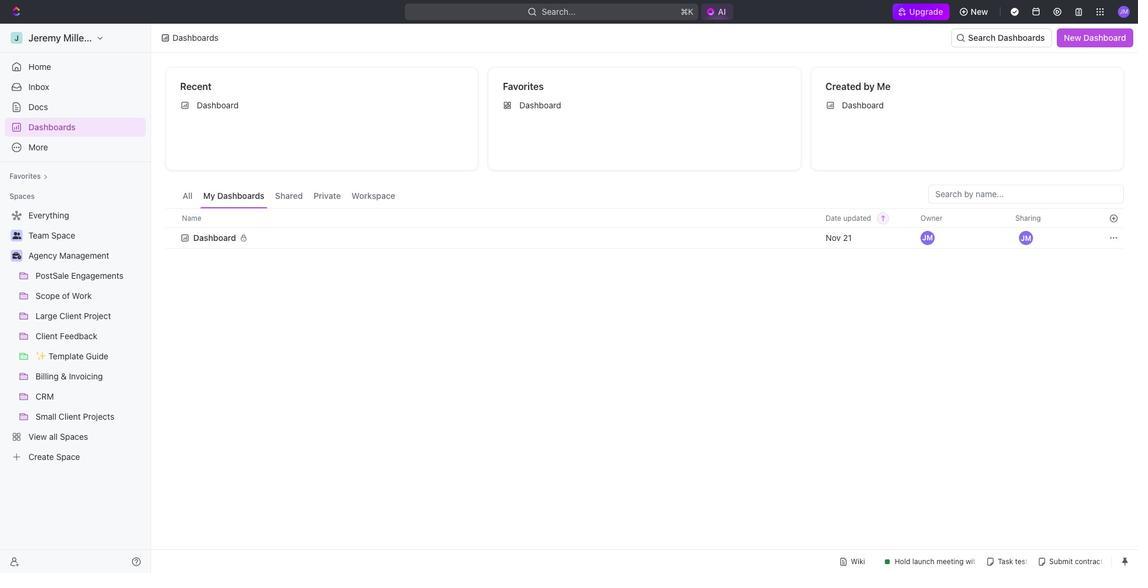 Task type: describe. For each thing, give the bounding box(es) containing it.
1 jeremy miller, , element from the left
[[921, 231, 935, 245]]

workspace inside button
[[352, 191, 395, 201]]

jeremy miller, , element inside jm button
[[1019, 231, 1033, 245]]

tab list containing all
[[180, 185, 398, 209]]

row containing dashboard
[[165, 226, 1124, 250]]

agency management link
[[28, 247, 143, 266]]

jeremy
[[28, 33, 61, 43]]

more button
[[5, 138, 146, 157]]

tree inside sidebar navigation
[[5, 206, 146, 467]]

0 horizontal spatial spaces
[[9, 192, 35, 201]]

sharing
[[1016, 214, 1041, 223]]

table containing dashboard
[[165, 209, 1124, 250]]

client feedback link
[[36, 327, 143, 346]]

small client projects link
[[36, 408, 143, 427]]

✨
[[36, 352, 46, 362]]

postsale engagements
[[36, 271, 124, 281]]

search
[[968, 33, 996, 43]]

miller's
[[63, 33, 95, 43]]

docs
[[28, 102, 48, 112]]

private button
[[311, 185, 344, 209]]

small client projects
[[36, 412, 114, 422]]

view all spaces
[[28, 432, 88, 442]]

billing
[[36, 372, 59, 382]]

management
[[59, 251, 109, 261]]

sidebar navigation
[[0, 24, 154, 574]]

favorites button
[[5, 170, 53, 184]]

all
[[183, 191, 193, 201]]

new dashboard
[[1064, 33, 1126, 43]]

projects
[[83, 412, 114, 422]]

home
[[28, 62, 51, 72]]

dashboard link for recent
[[175, 96, 473, 115]]

view
[[28, 432, 47, 442]]

project
[[84, 311, 111, 321]]

everything link
[[5, 206, 143, 225]]

view all spaces link
[[5, 428, 143, 447]]

upgrade link
[[893, 4, 949, 20]]

billing & invoicing link
[[36, 368, 143, 387]]

guide
[[86, 352, 108, 362]]

my dashboards
[[203, 191, 264, 201]]

client feedback
[[36, 331, 97, 341]]

dashboards inside 'link'
[[28, 122, 76, 132]]

all button
[[180, 185, 196, 209]]

feedback
[[60, 331, 97, 341]]

invoicing
[[69, 372, 103, 382]]

engagements
[[71, 271, 124, 281]]

updated
[[843, 214, 871, 223]]

docs link
[[5, 98, 146, 117]]

crm link
[[36, 388, 143, 407]]

space for create space
[[56, 452, 80, 462]]

nov
[[826, 233, 841, 243]]

team
[[28, 231, 49, 241]]

large client project link
[[36, 307, 143, 326]]

created by me
[[826, 81, 891, 92]]

dashboard for favorites
[[520, 100, 561, 110]]

date updated
[[826, 214, 871, 223]]

agency
[[28, 251, 57, 261]]

user group image
[[12, 232, 21, 240]]

scope of work link
[[36, 287, 143, 306]]

postsale engagements link
[[36, 267, 143, 286]]

jeremy miller's workspace, , element
[[11, 32, 23, 44]]

new dashboard button
[[1057, 28, 1133, 47]]

scope
[[36, 291, 60, 301]]

owner
[[921, 214, 943, 223]]

scope of work
[[36, 291, 92, 301]]

home link
[[5, 58, 146, 76]]

team space link
[[28, 226, 143, 245]]

create space link
[[5, 448, 143, 467]]

spaces inside view all spaces link
[[60, 432, 88, 442]]

inbox link
[[5, 78, 146, 97]]

shared
[[275, 191, 303, 201]]

dashboard link for favorites
[[498, 96, 796, 115]]

me
[[877, 81, 891, 92]]

create
[[28, 452, 54, 462]]

search dashboards button
[[952, 28, 1052, 47]]

date
[[826, 214, 841, 223]]

ai button
[[701, 4, 733, 20]]

dashboard for created by me
[[842, 100, 884, 110]]

new for new dashboard
[[1064, 33, 1081, 43]]



Task type: locate. For each thing, give the bounding box(es) containing it.
spaces down small client projects
[[60, 432, 88, 442]]

recent
[[180, 81, 212, 92]]

dashboards up recent
[[173, 33, 219, 43]]

workspace right 'private'
[[352, 191, 395, 201]]

tab list
[[180, 185, 398, 209]]

0 horizontal spatial jeremy miller, , element
[[921, 231, 935, 245]]

1 dashboard link from the left
[[175, 96, 473, 115]]

table
[[165, 209, 1124, 250]]

by
[[864, 81, 875, 92]]

⌘k
[[681, 7, 694, 17]]

upgrade
[[910, 7, 944, 17]]

jm inside button
[[1021, 234, 1031, 243]]

tree containing everything
[[5, 206, 146, 467]]

2 horizontal spatial jm
[[1120, 8, 1128, 15]]

workspace right "miller's"
[[98, 33, 147, 43]]

0 horizontal spatial jm
[[922, 234, 933, 242]]

1 horizontal spatial workspace
[[352, 191, 395, 201]]

jm up new dashboard
[[1120, 8, 1128, 15]]

tree
[[5, 206, 146, 467]]

search...
[[542, 7, 576, 17]]

client
[[59, 311, 82, 321], [36, 331, 58, 341], [59, 412, 81, 422]]

workspace button
[[349, 185, 398, 209]]

workspace inside sidebar navigation
[[98, 33, 147, 43]]

agency management
[[28, 251, 109, 261]]

0 vertical spatial new
[[971, 7, 988, 17]]

client for small
[[59, 412, 81, 422]]

0 horizontal spatial workspace
[[98, 33, 147, 43]]

client inside 'link'
[[36, 331, 58, 341]]

nov 21
[[826, 233, 852, 243]]

1 horizontal spatial favorites
[[503, 81, 544, 92]]

dashboard button
[[180, 226, 812, 250], [180, 226, 255, 250]]

ai
[[718, 7, 726, 17]]

jm button
[[1115, 2, 1133, 21]]

work
[[72, 291, 92, 301]]

dashboard link for created by me
[[821, 96, 1119, 115]]

shared button
[[272, 185, 306, 209]]

1 horizontal spatial spaces
[[60, 432, 88, 442]]

client up view all spaces link
[[59, 412, 81, 422]]

2 dashboard link from the left
[[498, 96, 796, 115]]

dashboards right my
[[217, 191, 264, 201]]

1 vertical spatial workspace
[[352, 191, 395, 201]]

2 row from the top
[[165, 226, 1124, 250]]

0 vertical spatial client
[[59, 311, 82, 321]]

business time image
[[12, 253, 21, 260]]

client up 'client feedback'
[[59, 311, 82, 321]]

1 horizontal spatial new
[[1064, 33, 1081, 43]]

0 vertical spatial workspace
[[98, 33, 147, 43]]

1 horizontal spatial jm
[[1021, 234, 1031, 243]]

name
[[182, 214, 201, 223]]

1 vertical spatial spaces
[[60, 432, 88, 442]]

0 horizontal spatial favorites
[[9, 172, 41, 181]]

more
[[28, 142, 48, 152]]

jm
[[1120, 8, 1128, 15], [922, 234, 933, 242], [1021, 234, 1031, 243]]

2 jeremy miller, , element from the left
[[1019, 231, 1033, 245]]

0 horizontal spatial new
[[971, 7, 988, 17]]

small
[[36, 412, 56, 422]]

1 vertical spatial new
[[1064, 33, 1081, 43]]

0 horizontal spatial dashboard link
[[175, 96, 473, 115]]

client for large
[[59, 311, 82, 321]]

row
[[165, 209, 1124, 228], [165, 226, 1124, 250]]

large client project
[[36, 311, 111, 321]]

2 horizontal spatial dashboard link
[[821, 96, 1119, 115]]

dashboards up more
[[28, 122, 76, 132]]

row containing name
[[165, 209, 1124, 228]]

my dashboards button
[[200, 185, 267, 209]]

0 vertical spatial space
[[51, 231, 75, 241]]

favorites
[[503, 81, 544, 92], [9, 172, 41, 181]]

billing & invoicing
[[36, 372, 103, 382]]

j
[[14, 33, 19, 42]]

jeremy miller's workspace
[[28, 33, 147, 43]]

client down large
[[36, 331, 58, 341]]

space for team space
[[51, 231, 75, 241]]

&
[[61, 372, 67, 382]]

2 vertical spatial client
[[59, 412, 81, 422]]

dashboard link
[[175, 96, 473, 115], [498, 96, 796, 115], [821, 96, 1119, 115]]

dashboard inside button
[[1084, 33, 1126, 43]]

workspace
[[98, 33, 147, 43], [352, 191, 395, 201]]

jm down owner
[[922, 234, 933, 242]]

date updated button
[[819, 209, 889, 228]]

crm
[[36, 392, 54, 402]]

space up agency management
[[51, 231, 75, 241]]

my
[[203, 191, 215, 201]]

favorites inside button
[[9, 172, 41, 181]]

3 dashboard link from the left
[[821, 96, 1119, 115]]

0 vertical spatial spaces
[[9, 192, 35, 201]]

search dashboards
[[968, 33, 1045, 43]]

large
[[36, 311, 57, 321]]

new
[[971, 7, 988, 17], [1064, 33, 1081, 43]]

template
[[48, 352, 84, 362]]

jm for jm button at the top right of the page
[[1021, 234, 1031, 243]]

all
[[49, 432, 58, 442]]

jm button
[[1016, 228, 1037, 249]]

dashboards link
[[5, 118, 146, 137]]

jeremy miller, , element down owner
[[921, 231, 935, 245]]

jm down sharing at the right top
[[1021, 234, 1031, 243]]

of
[[62, 291, 70, 301]]

team space
[[28, 231, 75, 241]]

jeremy miller, , element
[[921, 231, 935, 245], [1019, 231, 1033, 245]]

Search by name... text field
[[935, 186, 1117, 203]]

private
[[314, 191, 341, 201]]

spaces
[[9, 192, 35, 201], [60, 432, 88, 442]]

jm for jm dropdown button
[[1120, 8, 1128, 15]]

dashboards right the search
[[998, 33, 1045, 43]]

postsale
[[36, 271, 69, 281]]

1 horizontal spatial dashboard link
[[498, 96, 796, 115]]

1 vertical spatial space
[[56, 452, 80, 462]]

1 row from the top
[[165, 209, 1124, 228]]

0 vertical spatial favorites
[[503, 81, 544, 92]]

space
[[51, 231, 75, 241], [56, 452, 80, 462]]

dashboards inside 'button'
[[217, 191, 264, 201]]

dashboards
[[173, 33, 219, 43], [998, 33, 1045, 43], [28, 122, 76, 132], [217, 191, 264, 201]]

dashboard
[[1084, 33, 1126, 43], [197, 100, 239, 110], [520, 100, 561, 110], [842, 100, 884, 110], [193, 233, 236, 243]]

space down view all spaces link
[[56, 452, 80, 462]]

1 vertical spatial client
[[36, 331, 58, 341]]

jm inside dropdown button
[[1120, 8, 1128, 15]]

1 horizontal spatial jeremy miller, , element
[[1019, 231, 1033, 245]]

dashboard for recent
[[197, 100, 239, 110]]

spaces down favorites button at the top left
[[9, 192, 35, 201]]

created
[[826, 81, 861, 92]]

jeremy miller, , element down sharing at the right top
[[1019, 231, 1033, 245]]

✨ template guide
[[36, 352, 108, 362]]

create space
[[28, 452, 80, 462]]

everything
[[28, 210, 69, 221]]

dashboards inside button
[[998, 33, 1045, 43]]

21
[[843, 233, 852, 243]]

new for new
[[971, 7, 988, 17]]

1 vertical spatial favorites
[[9, 172, 41, 181]]

new button
[[954, 2, 995, 21]]

inbox
[[28, 82, 49, 92]]



Task type: vqa. For each thing, say whether or not it's contained in the screenshot.
Timesheets link
no



